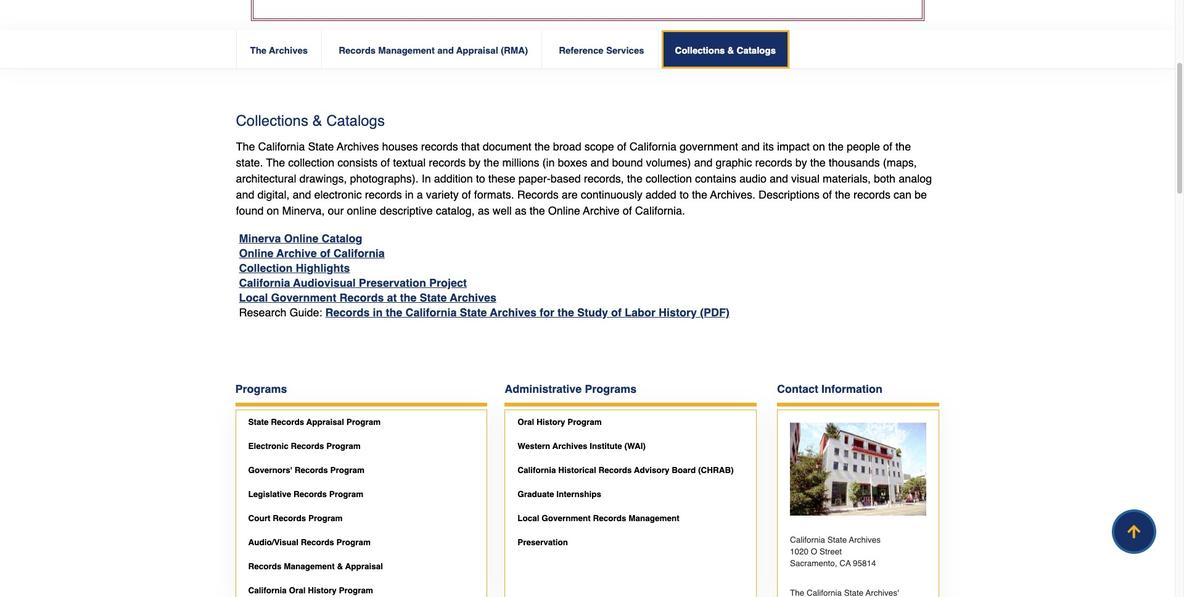 Task type: locate. For each thing, give the bounding box(es) containing it.
paper-
[[519, 172, 551, 185]]

of
[[618, 140, 627, 153], [884, 140, 893, 153], [381, 156, 390, 169], [462, 188, 471, 201], [823, 188, 832, 201], [623, 204, 632, 217], [320, 247, 331, 260], [612, 306, 622, 319]]

0 horizontal spatial as
[[478, 204, 490, 217]]

collections & catalogs
[[675, 45, 776, 55], [236, 112, 385, 129]]

state inside state records appraisal program link
[[248, 418, 269, 427]]

highlights
[[296, 262, 350, 274]]

2 horizontal spatial management
[[629, 514, 680, 523]]

1 vertical spatial to
[[680, 188, 689, 201]]

&
[[728, 45, 735, 55], [313, 112, 322, 129], [337, 562, 343, 571]]

architectural
[[236, 172, 297, 185]]

of up highlights
[[320, 247, 331, 260]]

2 vertical spatial online
[[239, 247, 274, 260]]

thousands
[[829, 156, 880, 169]]

by down "that"
[[469, 156, 481, 169]]

2 vertical spatial history
[[308, 586, 337, 595]]

catalog
[[322, 232, 363, 245]]

california down catalog
[[334, 247, 385, 260]]

to right added
[[680, 188, 689, 201]]

records,
[[584, 172, 624, 185]]

2 horizontal spatial appraisal
[[456, 45, 499, 55]]

catalogs
[[737, 45, 776, 55], [327, 112, 385, 129]]

the up (in in the left of the page
[[535, 140, 550, 153]]

program down 'records management & appraisal' link
[[339, 586, 373, 595]]

program up audio/visual records program
[[309, 514, 343, 523]]

& inside tab list
[[728, 45, 735, 55]]

0 horizontal spatial programs
[[235, 382, 287, 395]]

state
[[308, 140, 334, 153], [420, 291, 447, 304], [460, 306, 487, 319], [248, 418, 269, 427], [828, 535, 847, 545]]

2 vertical spatial appraisal
[[345, 562, 383, 571]]

and inside tab list
[[438, 45, 454, 55]]

1 vertical spatial government
[[542, 514, 591, 523]]

consists
[[338, 156, 378, 169]]

california down collection
[[239, 276, 290, 289]]

0 horizontal spatial by
[[469, 156, 481, 169]]

administrative
[[505, 382, 582, 395]]

online
[[548, 204, 581, 217], [284, 232, 319, 245], [239, 247, 274, 260]]

program up governors' records program link on the bottom left of the page
[[327, 442, 361, 451]]

1 vertical spatial collections & catalogs
[[236, 112, 385, 129]]

(chrab)
[[699, 466, 734, 475]]

1 by from the left
[[469, 156, 481, 169]]

the down bound
[[627, 172, 643, 185]]

0 vertical spatial oral
[[518, 418, 535, 427]]

1 horizontal spatial to
[[680, 188, 689, 201]]

california
[[258, 140, 305, 153], [630, 140, 677, 153], [334, 247, 385, 260], [239, 276, 290, 289], [406, 306, 457, 319], [518, 466, 556, 475], [790, 535, 826, 545], [248, 586, 287, 595]]

oral up the western
[[518, 418, 535, 427]]

0 vertical spatial catalogs
[[737, 45, 776, 55]]

1 horizontal spatial catalogs
[[737, 45, 776, 55]]

the for the california state archives houses records that document the broad scope of california government and its impact on the people of the state. the collection consists of textual records by the millions (in boxes and bound volumes) and graphic records by the thousands (maps, architectural drawings, photographs). in addition to these paper-based records, the collection contains audio and visual materials, both analog and digital, and electronic records in a variety of formats. records are continuously added to the archives. descriptions of the records can be found on minerva, our online descriptive catalog, as well as the online archive of california.
[[236, 140, 255, 153]]

online down are
[[548, 204, 581, 217]]

oral inside "link"
[[289, 586, 306, 595]]

electronic records program link
[[236, 434, 487, 458]]

california down audio/visual
[[248, 586, 287, 595]]

local down graduate
[[518, 514, 540, 523]]

records up 'addition'
[[429, 156, 466, 169]]

in inside the california state archives houses records that document the broad scope of california government and its impact on the people of the state. the collection consists of textual records by the millions (in boxes and bound volumes) and graphic records by the thousands (maps, architectural drawings, photographs). in addition to these paper-based records, the collection contains audio and visual materials, both analog and digital, and electronic records in a variety of formats. records are continuously added to the archives. descriptions of the records can be found on minerva, our online descriptive catalog, as well as the online archive of california.
[[405, 188, 414, 201]]

1 horizontal spatial management
[[378, 45, 435, 55]]

0 horizontal spatial online
[[239, 247, 274, 260]]

0 vertical spatial history
[[659, 306, 697, 319]]

1 horizontal spatial government
[[542, 514, 591, 523]]

program up western archives institute (wai)
[[568, 418, 602, 427]]

2 horizontal spatial history
[[659, 306, 697, 319]]

history inside "link"
[[308, 586, 337, 595]]

1 horizontal spatial collection
[[646, 172, 692, 185]]

history down records management & appraisal
[[308, 586, 337, 595]]

archive down continuously
[[583, 204, 620, 217]]

0 vertical spatial government
[[271, 291, 337, 304]]

california audiovisual preservation project link
[[239, 276, 467, 289]]

program inside "link"
[[339, 586, 373, 595]]

government
[[680, 140, 739, 153]]

program for court records program
[[309, 514, 343, 523]]

california state archives building image
[[790, 423, 927, 516]]

western archives institute (wai)
[[518, 442, 646, 451]]

addition
[[434, 172, 473, 185]]

0 horizontal spatial collections & catalogs
[[236, 112, 385, 129]]

boxes
[[558, 156, 588, 169]]

& inside tab panel
[[313, 112, 322, 129]]

california historical records advisory board (chrab) link
[[506, 458, 757, 482]]

1 vertical spatial local
[[518, 514, 540, 523]]

1 horizontal spatial programs
[[585, 382, 637, 395]]

0 horizontal spatial preservation
[[359, 276, 426, 289]]

collections & catalogs inside collections & catalogs link
[[675, 45, 776, 55]]

1 vertical spatial &
[[313, 112, 322, 129]]

preservation link
[[506, 531, 757, 555]]

1 horizontal spatial online
[[284, 232, 319, 245]]

the up these on the top of page
[[484, 156, 499, 169]]

programs up electronic
[[235, 382, 287, 395]]

1 vertical spatial history
[[537, 418, 566, 427]]

records inside the california state archives houses records that document the broad scope of california government and its impact on the people of the state. the collection consists of textual records by the millions (in boxes and bound volumes) and graphic records by the thousands (maps, architectural drawings, photographs). in addition to these paper-based records, the collection contains audio and visual materials, both analog and digital, and electronic records in a variety of formats. records are continuously added to the archives. descriptions of the records can be found on minerva, our online descriptive catalog, as well as the online archive of california.
[[518, 188, 559, 201]]

are
[[562, 188, 578, 201]]

the down materials, on the top right of the page
[[836, 188, 851, 201]]

1 horizontal spatial by
[[796, 156, 808, 169]]

1 vertical spatial online
[[284, 232, 319, 245]]

local government records management
[[518, 514, 680, 523]]

0 horizontal spatial &
[[313, 112, 322, 129]]

online inside the california state archives houses records that document the broad scope of california government and its impact on the people of the state. the collection consists of textual records by the millions (in boxes and bound volumes) and graphic records by the thousands (maps, architectural drawings, photographs). in addition to these paper-based records, the collection contains audio and visual materials, both analog and digital, and electronic records in a variety of formats. records are continuously added to the archives. descriptions of the records can be found on minerva, our online descriptive catalog, as well as the online archive of california.
[[548, 204, 581, 217]]

0 horizontal spatial collections
[[236, 112, 308, 129]]

and
[[438, 45, 454, 55], [742, 140, 760, 153], [591, 156, 609, 169], [695, 156, 713, 169], [770, 172, 789, 185], [236, 188, 255, 201], [293, 188, 311, 201]]

archive up collection highlights link
[[277, 247, 317, 260]]

2 as from the left
[[515, 204, 527, 217]]

programs up oral history program link
[[585, 382, 637, 395]]

the
[[250, 45, 267, 55], [236, 140, 255, 153], [266, 156, 285, 169]]

online down the minerva
[[239, 247, 274, 260]]

government down graduate internships
[[542, 514, 591, 523]]

program
[[347, 418, 381, 427], [568, 418, 602, 427], [327, 442, 361, 451], [330, 466, 365, 475], [329, 490, 364, 499], [309, 514, 343, 523], [337, 538, 371, 547], [339, 586, 373, 595]]

2 horizontal spatial &
[[728, 45, 735, 55]]

government
[[271, 291, 337, 304], [542, 514, 591, 523]]

0 horizontal spatial history
[[308, 586, 337, 595]]

of down materials, on the top right of the page
[[823, 188, 832, 201]]

legislative records program link
[[236, 482, 487, 507]]

collection
[[288, 156, 335, 169], [646, 172, 692, 185]]

history up the western
[[537, 418, 566, 427]]

contact information
[[778, 382, 883, 395]]

management inside tab list
[[378, 45, 435, 55]]

0 vertical spatial appraisal
[[456, 45, 499, 55]]

program for legislative records program
[[329, 490, 364, 499]]

program up 'records management & appraisal' link
[[337, 538, 371, 547]]

programs
[[235, 382, 287, 395], [585, 382, 637, 395]]

archives.
[[711, 188, 756, 201]]

online archive of california link
[[239, 247, 385, 260]]

on right impact
[[813, 140, 826, 153]]

1 as from the left
[[478, 204, 490, 217]]

minerva online catalog link
[[239, 232, 363, 245]]

minerva online catalog online archive of california collection highlights california audiovisual preservation project local government records at the state archives research guide: records in the california state archives for the study of labor history (pdf)
[[239, 232, 730, 319]]

as
[[478, 204, 490, 217], [515, 204, 527, 217]]

local government records at the state archives link
[[239, 291, 497, 304]]

(maps,
[[883, 156, 917, 169]]

local government records management link
[[506, 507, 757, 531]]

program for audio/visual records program
[[337, 538, 371, 547]]

in inside minerva online catalog online archive of california collection highlights california audiovisual preservation project local government records at the state archives research guide: records in the california state archives for the study of labor history (pdf)
[[373, 306, 383, 319]]

local up research
[[239, 291, 268, 304]]

the california state archives houses records that document the broad scope of california government and its impact on the people of the state. the collection consists of textual records by the millions (in boxes and bound volumes) and graphic records by the thousands (maps, architectural drawings, photographs). in addition to these paper-based records, the collection contains audio and visual materials, both analog and digital, and electronic records in a variety of formats. records are continuously added to the archives. descriptions of the records can be found on minerva, our online descriptive catalog, as well as the online archive of california.
[[236, 140, 933, 217]]

government up guide:
[[271, 291, 337, 304]]

1 vertical spatial in
[[373, 306, 383, 319]]

california up o
[[790, 535, 826, 545]]

history left (pdf)
[[659, 306, 697, 319]]

1 vertical spatial management
[[629, 514, 680, 523]]

records
[[421, 140, 458, 153], [429, 156, 466, 169], [756, 156, 793, 169], [365, 188, 402, 201], [854, 188, 891, 201]]

1 horizontal spatial collections & catalogs
[[675, 45, 776, 55]]

program up legislative records program link
[[330, 466, 365, 475]]

0 horizontal spatial oral
[[289, 586, 306, 595]]

0 vertical spatial archive
[[583, 204, 620, 217]]

1 horizontal spatial archive
[[583, 204, 620, 217]]

0 horizontal spatial government
[[271, 291, 337, 304]]

0 vertical spatial collection
[[288, 156, 335, 169]]

on
[[813, 140, 826, 153], [267, 204, 279, 217]]

appraisal inside tab list
[[456, 45, 499, 55]]

2 vertical spatial &
[[337, 562, 343, 571]]

management
[[378, 45, 435, 55], [629, 514, 680, 523], [284, 562, 335, 571]]

appraisal left (rma)
[[456, 45, 499, 55]]

variety
[[426, 188, 459, 201]]

collection up the drawings,
[[288, 156, 335, 169]]

appraisal up electronic records program
[[307, 418, 344, 427]]

0 vertical spatial on
[[813, 140, 826, 153]]

the
[[535, 140, 550, 153], [829, 140, 844, 153], [896, 140, 912, 153], [484, 156, 499, 169], [811, 156, 826, 169], [627, 172, 643, 185], [692, 188, 708, 201], [836, 188, 851, 201], [530, 204, 545, 217], [400, 291, 417, 304], [386, 306, 403, 319], [558, 306, 575, 319]]

0 horizontal spatial in
[[373, 306, 383, 319]]

program down governors' records program link on the bottom left of the page
[[329, 490, 364, 499]]

0 vertical spatial local
[[239, 291, 268, 304]]

california up architectural
[[258, 140, 305, 153]]

the down the at at left
[[386, 306, 403, 319]]

2 vertical spatial management
[[284, 562, 335, 571]]

1 vertical spatial the
[[236, 140, 255, 153]]

oral down records management & appraisal
[[289, 586, 306, 595]]

the right for in the bottom of the page
[[558, 306, 575, 319]]

1 horizontal spatial appraisal
[[345, 562, 383, 571]]

collection down volumes)
[[646, 172, 692, 185]]

1 vertical spatial on
[[267, 204, 279, 217]]

graduate internships
[[518, 490, 602, 499]]

0 vertical spatial management
[[378, 45, 435, 55]]

preservation up the at at left
[[359, 276, 426, 289]]

the inside tab list
[[250, 45, 267, 55]]

collections & catalogs tab panel
[[236, 100, 940, 339]]

1 vertical spatial appraisal
[[307, 418, 344, 427]]

1 horizontal spatial in
[[405, 188, 414, 201]]

records
[[339, 45, 376, 55], [518, 188, 559, 201], [340, 291, 384, 304], [326, 306, 370, 319], [271, 418, 304, 427], [291, 442, 324, 451], [295, 466, 328, 475], [599, 466, 632, 475], [294, 490, 327, 499], [273, 514, 306, 523], [593, 514, 627, 523], [301, 538, 334, 547], [248, 562, 282, 571]]

1 vertical spatial catalogs
[[327, 112, 385, 129]]

0 vertical spatial &
[[728, 45, 735, 55]]

1 horizontal spatial &
[[337, 562, 343, 571]]

2 horizontal spatial online
[[548, 204, 581, 217]]

the up (maps,
[[896, 140, 912, 153]]

records down both
[[854, 188, 891, 201]]

(in
[[543, 156, 555, 169]]

history
[[659, 306, 697, 319], [537, 418, 566, 427], [308, 586, 337, 595]]

95814
[[853, 559, 877, 568]]

preservation
[[359, 276, 426, 289], [518, 538, 568, 547]]

as left well
[[478, 204, 490, 217]]

broad
[[553, 140, 582, 153]]

advisory
[[634, 466, 670, 475]]

0 horizontal spatial catalogs
[[327, 112, 385, 129]]

western
[[518, 442, 551, 451]]

catalogs inside tab list
[[737, 45, 776, 55]]

preservation down graduate
[[518, 538, 568, 547]]

the down contains
[[692, 188, 708, 201]]

0 vertical spatial preservation
[[359, 276, 426, 289]]

california historical records advisory board (chrab)
[[518, 466, 734, 475]]

legislative records program
[[248, 490, 364, 499]]

audio/visual records program
[[248, 538, 371, 547]]

our
[[328, 204, 344, 217]]

0 horizontal spatial management
[[284, 562, 335, 571]]

tab list
[[236, 30, 794, 68]]

1 vertical spatial collections
[[236, 112, 308, 129]]

california oral history program link
[[236, 579, 487, 597]]

1 vertical spatial archive
[[277, 247, 317, 260]]

electronic
[[314, 188, 362, 201]]

1 horizontal spatial on
[[813, 140, 826, 153]]

governors' records program link
[[236, 458, 487, 482]]

by up visual
[[796, 156, 808, 169]]

in left a
[[405, 188, 414, 201]]

1 horizontal spatial collections
[[675, 45, 725, 55]]

to up formats.
[[476, 172, 485, 185]]

archives inside tab list
[[269, 45, 308, 55]]

0 vertical spatial in
[[405, 188, 414, 201]]

online up online archive of california link
[[284, 232, 319, 245]]

0 horizontal spatial local
[[239, 291, 268, 304]]

archive inside minerva online catalog online archive of california collection highlights california audiovisual preservation project local government records at the state archives research guide: records in the california state archives for the study of labor history (pdf)
[[277, 247, 317, 260]]

1 vertical spatial oral
[[289, 586, 306, 595]]

0 vertical spatial to
[[476, 172, 485, 185]]

0 vertical spatial online
[[548, 204, 581, 217]]

1 horizontal spatial as
[[515, 204, 527, 217]]

catalogs inside tab panel
[[327, 112, 385, 129]]

as right well
[[515, 204, 527, 217]]

of up (maps,
[[884, 140, 893, 153]]

on down digital,
[[267, 204, 279, 217]]

in down 'local government records at the state archives' link
[[373, 306, 383, 319]]

reference services
[[559, 45, 645, 55]]

ca
[[840, 559, 851, 568]]

at
[[387, 291, 397, 304]]

0 horizontal spatial archive
[[277, 247, 317, 260]]

1 horizontal spatial preservation
[[518, 538, 568, 547]]

0 vertical spatial collections & catalogs
[[675, 45, 776, 55]]

appraisal up california oral history program "link"
[[345, 562, 383, 571]]

0 vertical spatial the
[[250, 45, 267, 55]]



Task type: vqa. For each thing, say whether or not it's contained in the screenshot.
Oral History Program LINK
yes



Task type: describe. For each thing, give the bounding box(es) containing it.
millions
[[503, 156, 540, 169]]

o
[[811, 547, 818, 556]]

collections inside tab panel
[[236, 112, 308, 129]]

contact
[[778, 382, 819, 395]]

(pdf)
[[700, 306, 730, 319]]

the archives link
[[237, 30, 322, 68]]

court records program
[[248, 514, 343, 523]]

archives inside the california state archives houses records that document the broad scope of california government and its impact on the people of the state. the collection consists of textual records by the millions (in boxes and bound volumes) and graphic records by the thousands (maps, architectural drawings, photographs). in addition to these paper-based records, the collection contains audio and visual materials, both analog and digital, and electronic records in a variety of formats. records are continuously added to the archives. descriptions of the records can be found on minerva, our online descriptive catalog, as well as the online archive of california.
[[337, 140, 379, 153]]

preservation inside minerva online catalog online archive of california collection highlights california audiovisual preservation project local government records at the state archives research guide: records in the california state archives for the study of labor history (pdf)
[[359, 276, 426, 289]]

1 vertical spatial preservation
[[518, 538, 568, 547]]

collection
[[239, 262, 293, 274]]

both
[[874, 172, 896, 185]]

analog
[[899, 172, 933, 185]]

collection highlights link
[[239, 262, 350, 274]]

court records program link
[[236, 507, 487, 531]]

textual
[[393, 156, 426, 169]]

california.
[[636, 204, 686, 217]]

1 horizontal spatial local
[[518, 514, 540, 523]]

appraisal for and
[[456, 45, 499, 55]]

services
[[607, 45, 645, 55]]

for
[[540, 306, 555, 319]]

records management & appraisal link
[[236, 555, 487, 579]]

board
[[672, 466, 696, 475]]

descriptive
[[380, 204, 433, 217]]

california inside "link"
[[248, 586, 287, 595]]

california state archives 1020 o street sacramento, ca 95814
[[790, 535, 881, 568]]

2 vertical spatial the
[[266, 156, 285, 169]]

of up bound
[[618, 140, 627, 153]]

the archives
[[250, 45, 308, 55]]

oral history program
[[518, 418, 602, 427]]

state inside the california state archives houses records that document the broad scope of california government and its impact on the people of the state. the collection consists of textual records by the millions (in boxes and bound volumes) and graphic records by the thousands (maps, architectural drawings, photographs). in addition to these paper-based records, the collection contains audio and visual materials, both analog and digital, and electronic records in a variety of formats. records are continuously added to the archives. descriptions of the records can be found on minerva, our online descriptive catalog, as well as the online archive of california.
[[308, 140, 334, 153]]

minerva
[[239, 232, 281, 245]]

the down paper-
[[530, 204, 545, 217]]

oral history program link
[[506, 410, 757, 434]]

local inside minerva online catalog online archive of california collection highlights california audiovisual preservation project local government records at the state archives research guide: records in the california state archives for the study of labor history (pdf)
[[239, 291, 268, 304]]

electronic
[[248, 442, 289, 451]]

audio/visual
[[248, 538, 299, 547]]

1 vertical spatial collection
[[646, 172, 692, 185]]

photographs).
[[350, 172, 419, 185]]

drawings,
[[300, 172, 347, 185]]

california down project
[[406, 306, 457, 319]]

management for records management and appraisal (rma)
[[378, 45, 435, 55]]

program for governors' records program
[[330, 466, 365, 475]]

(rma)
[[501, 45, 528, 55]]

added
[[646, 188, 677, 201]]

the up thousands
[[829, 140, 844, 153]]

audiovisual
[[293, 276, 356, 289]]

0 horizontal spatial collection
[[288, 156, 335, 169]]

california up volumes)
[[630, 140, 677, 153]]

state records appraisal program link
[[236, 410, 487, 434]]

descriptions
[[759, 188, 820, 201]]

based
[[551, 172, 581, 185]]

1 horizontal spatial oral
[[518, 418, 535, 427]]

appraisal for &
[[345, 562, 383, 571]]

(wai)
[[625, 442, 646, 451]]

1 horizontal spatial history
[[537, 418, 566, 427]]

of up catalog,
[[462, 188, 471, 201]]

western archives institute (wai) link
[[506, 434, 757, 458]]

of down continuously
[[623, 204, 632, 217]]

reference services link
[[546, 30, 658, 68]]

in
[[422, 172, 431, 185]]

bound
[[612, 156, 643, 169]]

document
[[483, 140, 532, 153]]

california up graduate
[[518, 466, 556, 475]]

program for oral history program
[[568, 418, 602, 427]]

records down the photographs).
[[365, 188, 402, 201]]

scope
[[585, 140, 615, 153]]

houses
[[382, 140, 418, 153]]

volumes)
[[646, 156, 691, 169]]

graphic
[[716, 156, 753, 169]]

california inside "california state archives 1020 o street sacramento, ca 95814"
[[790, 535, 826, 545]]

government inside minerva online catalog online archive of california collection highlights california audiovisual preservation project local government records at the state archives research guide: records in the california state archives for the study of labor history (pdf)
[[271, 291, 337, 304]]

1 programs from the left
[[235, 382, 287, 395]]

program for electronic records program
[[327, 442, 361, 451]]

historical
[[559, 466, 597, 475]]

can
[[894, 188, 912, 201]]

collections & catalogs link
[[662, 30, 790, 68]]

0 horizontal spatial on
[[267, 204, 279, 217]]

study
[[578, 306, 608, 319]]

reference
[[559, 45, 604, 55]]

court
[[248, 514, 271, 523]]

formats.
[[474, 188, 514, 201]]

online
[[347, 204, 377, 217]]

research
[[239, 306, 287, 319]]

0 horizontal spatial to
[[476, 172, 485, 185]]

graduate internships link
[[506, 482, 757, 507]]

tab list containing the archives
[[236, 30, 794, 68]]

a
[[417, 188, 423, 201]]

records management and appraisal (rma)
[[339, 45, 528, 55]]

history inside minerva online catalog online archive of california collection highlights california audiovisual preservation project local government records at the state archives research guide: records in the california state archives for the study of labor history (pdf)
[[659, 306, 697, 319]]

2 programs from the left
[[585, 382, 637, 395]]

archive inside the california state archives houses records that document the broad scope of california government and its impact on the people of the state. the collection consists of textual records by the millions (in boxes and bound volumes) and graphic records by the thousands (maps, architectural drawings, photographs). in addition to these paper-based records, the collection contains audio and visual materials, both analog and digital, and electronic records in a variety of formats. records are continuously added to the archives. descriptions of the records can be found on minerva, our online descriptive catalog, as well as the online archive of california.
[[583, 204, 620, 217]]

management for records management & appraisal
[[284, 562, 335, 571]]

collections & catalogs inside collections & catalogs tab panel
[[236, 112, 385, 129]]

0 horizontal spatial appraisal
[[307, 418, 344, 427]]

0 vertical spatial collections
[[675, 45, 725, 55]]

state inside "california state archives 1020 o street sacramento, ca 95814"
[[828, 535, 847, 545]]

project
[[429, 276, 467, 289]]

records management & appraisal
[[248, 562, 383, 571]]

electronic records program
[[248, 442, 361, 451]]

minerva,
[[282, 204, 325, 217]]

people
[[847, 140, 881, 153]]

administrative programs
[[505, 382, 637, 395]]

archives inside "california state archives 1020 o street sacramento, ca 95814"
[[850, 535, 881, 545]]

labor
[[625, 306, 656, 319]]

state.
[[236, 156, 263, 169]]

catalog,
[[436, 204, 475, 217]]

information
[[822, 382, 883, 395]]

the right the at at left
[[400, 291, 417, 304]]

records down its on the top of the page
[[756, 156, 793, 169]]

guide:
[[290, 306, 322, 319]]

of up the photographs).
[[381, 156, 390, 169]]

the up visual
[[811, 156, 826, 169]]

digital,
[[258, 188, 290, 201]]

audio
[[740, 172, 767, 185]]

california oral history program
[[248, 586, 373, 595]]

found
[[236, 204, 264, 217]]

institute
[[590, 442, 623, 451]]

records inside tab list
[[339, 45, 376, 55]]

sacramento,
[[790, 559, 838, 568]]

program up "electronic records program" link
[[347, 418, 381, 427]]

be
[[915, 188, 928, 201]]

of left labor
[[612, 306, 622, 319]]

records left "that"
[[421, 140, 458, 153]]

2 by from the left
[[796, 156, 808, 169]]

state records appraisal program
[[248, 418, 381, 427]]

the for the archives
[[250, 45, 267, 55]]

well
[[493, 204, 512, 217]]



